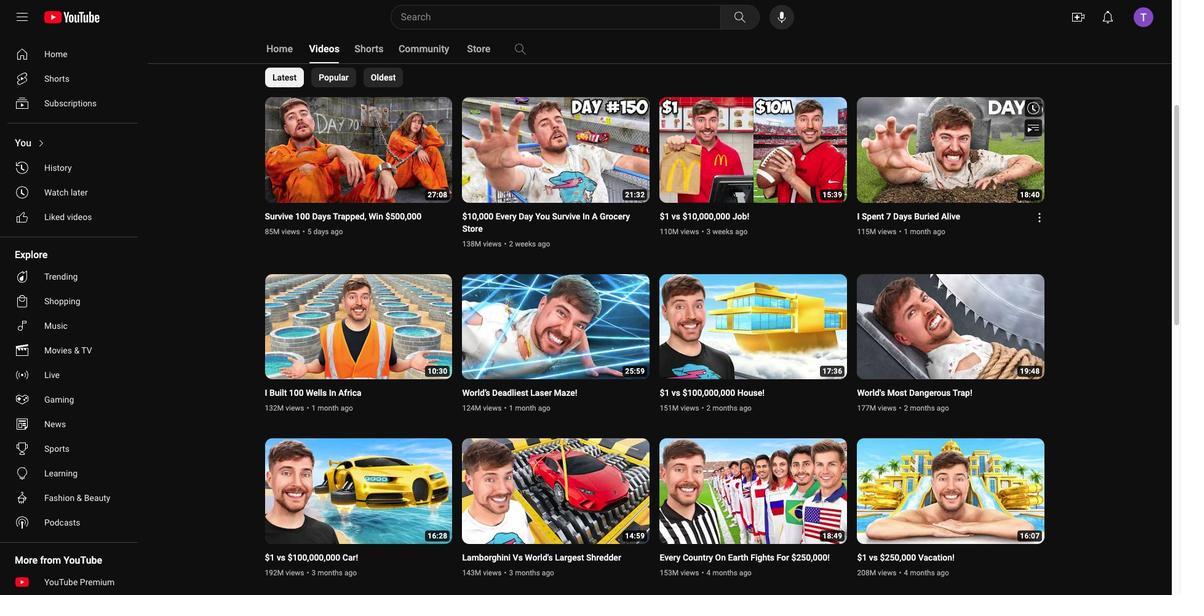 Task type: describe. For each thing, give the bounding box(es) containing it.
views for $1 vs $100,000,000 car!
[[286, 569, 304, 578]]

i built 100 wells in africa by mrbeast 132,427,862 views 1 month ago 10 minutes, 30 seconds element
[[265, 387, 362, 399]]

1 for in
[[312, 404, 316, 413]]

16 minutes, 7 seconds element
[[1020, 532, 1040, 541]]

1 horizontal spatial 1 month ago
[[509, 404, 551, 413]]

on
[[715, 553, 726, 563]]

85m views
[[265, 227, 300, 236]]

maze!
[[554, 388, 578, 398]]

1 vertical spatial shorts
[[44, 74, 69, 84]]

27:08
[[428, 190, 448, 199]]

world's most dangerous trap!
[[857, 388, 973, 398]]

videos
[[309, 43, 340, 55]]

months for largest
[[515, 569, 540, 578]]

18 minutes, 49 seconds element
[[823, 532, 843, 541]]

beauty
[[84, 494, 110, 503]]

1 month ago for buried
[[904, 227, 946, 236]]

latest
[[272, 73, 296, 82]]

vs for $1 vs $100,000,000 car!
[[277, 553, 286, 563]]

every country on earth fights for $250,000! link
[[660, 552, 830, 564]]

110m views
[[660, 227, 699, 236]]

i for i built 100 wells in africa
[[265, 388, 267, 398]]

wells
[[306, 388, 327, 398]]

143m
[[462, 569, 481, 578]]

0 horizontal spatial home
[[44, 49, 67, 59]]

lamborghini vs world's largest shredder
[[462, 553, 621, 563]]

1 vertical spatial in
[[329, 388, 336, 398]]

0 vertical spatial youtube
[[63, 555, 102, 567]]

132m views
[[265, 404, 304, 413]]

i spent 7 days buried alive by mrbeast 115,693,669 views 1 month ago 18 minutes element
[[857, 210, 961, 222]]

2 for day
[[509, 240, 513, 248]]

day
[[519, 211, 533, 221]]

$1 vs $250,000 vacation! by mrbeast 208,523,632 views 4 months ago 16 minutes element
[[857, 552, 955, 564]]

world's deadliest laser maze!
[[462, 388, 578, 398]]

18:49 link
[[660, 439, 848, 546]]

15 minutes, 39 seconds element
[[823, 190, 843, 199]]

built
[[269, 388, 287, 398]]

$10,000,000
[[683, 211, 731, 221]]

views for world's most dangerous trap!
[[878, 404, 897, 413]]

ago for largest
[[542, 569, 554, 578]]

0 horizontal spatial you
[[15, 137, 32, 149]]

month for buried
[[910, 227, 931, 236]]

community
[[399, 43, 449, 55]]

$1 for $1 vs $250,000 vacation!
[[857, 553, 867, 563]]

177m views
[[857, 404, 897, 413]]

job!
[[733, 211, 750, 221]]

movies
[[44, 346, 72, 356]]

$10,000 every day you survive in a grocery store by mrbeast 138,148,242 views 2 weeks ago 21 minutes element
[[462, 210, 635, 235]]

largest
[[555, 553, 584, 563]]

19:48
[[1020, 367, 1040, 376]]

1 for buried
[[904, 227, 908, 236]]

views for $10,000 every day you survive in a grocery store
[[483, 240, 502, 248]]

153m
[[660, 569, 679, 578]]

vs for $1 vs $100,000,000 house!
[[672, 388, 681, 398]]

views for lamborghini vs world's largest shredder
[[483, 569, 502, 578]]

17:36
[[823, 367, 843, 376]]

3 for $10,000,000
[[707, 227, 711, 236]]

i spent 7 days buried alive link
[[857, 210, 961, 222]]

shopping
[[44, 297, 80, 306]]

16:28
[[428, 532, 448, 541]]

3 weeks ago
[[707, 227, 748, 236]]

liked
[[44, 212, 65, 222]]

$1 vs $100,000,000 car! link
[[265, 552, 358, 564]]

27 minutes, 8 seconds element
[[428, 190, 448, 199]]

car!
[[343, 553, 358, 563]]

alive
[[942, 211, 961, 221]]

0 vertical spatial shorts
[[355, 43, 384, 55]]

2 months ago for dangerous
[[904, 404, 949, 413]]

151m
[[660, 404, 679, 413]]

world's deadliest laser maze! link
[[462, 387, 578, 399]]

25 minutes, 59 seconds element
[[625, 367, 645, 376]]

192m
[[265, 569, 284, 578]]

3 months ago for $100,000,000
[[312, 569, 357, 578]]

4 for on
[[707, 569, 711, 578]]

every country on earth fights for $250,000!
[[660, 553, 830, 563]]

143m views
[[462, 569, 502, 578]]

14:59 link
[[462, 439, 650, 546]]

months for car!
[[318, 569, 343, 578]]

earth
[[728, 553, 749, 563]]

weeks for day
[[515, 240, 536, 248]]

deadliest
[[492, 388, 528, 398]]

watch later
[[44, 188, 88, 198]]

5 days ago
[[308, 227, 343, 236]]

you inside $10,000 every day you survive in a grocery store
[[535, 211, 550, 221]]

4 for $250,000
[[904, 569, 908, 578]]

youtube premium
[[44, 578, 115, 588]]

2 weeks ago
[[509, 240, 550, 248]]

2 days from the left
[[894, 211, 912, 221]]

from
[[40, 555, 61, 567]]

1 survive from the left
[[265, 211, 293, 221]]

months for trap!
[[910, 404, 935, 413]]

25:59 link
[[462, 274, 650, 381]]

18:40 link
[[857, 97, 1045, 204]]

store inside $10,000 every day you survive in a grocery store
[[462, 224, 483, 234]]

gaming
[[44, 395, 74, 405]]

$1 vs $250,000 vacation! link
[[857, 552, 955, 564]]

3 for world's
[[509, 569, 513, 578]]

110m
[[660, 227, 679, 236]]

ago for vacation!
[[937, 569, 949, 578]]

19:48 link
[[857, 274, 1045, 381]]

ago for earth
[[740, 569, 752, 578]]

177m
[[857, 404, 876, 413]]

208m
[[857, 569, 876, 578]]

oldest
[[371, 73, 396, 82]]

ago for car!
[[345, 569, 357, 578]]

1 month ago for in
[[312, 404, 353, 413]]

a
[[592, 211, 598, 221]]

$10,000 every day you survive in a grocery store link
[[462, 210, 635, 235]]

ago for house!
[[740, 404, 752, 413]]

every inside $10,000 every day you survive in a grocery store
[[496, 211, 517, 221]]

$1 for $1 vs $10,000,000 job!
[[660, 211, 670, 221]]

survive 100 days trapped, win $500,000
[[265, 211, 422, 221]]

vacation!
[[919, 553, 955, 563]]

views for $1 vs $100,000,000 house!
[[681, 404, 699, 413]]

grocery
[[600, 211, 630, 221]]

14:59
[[625, 532, 645, 541]]

15:39 link
[[660, 97, 848, 204]]

ago for wells
[[341, 404, 353, 413]]

sports
[[44, 444, 70, 454]]

0 vertical spatial 100
[[295, 211, 310, 221]]

16:07 link
[[857, 439, 1045, 546]]

85m
[[265, 227, 280, 236]]

$1 vs $100,000,000 house! link
[[660, 387, 765, 399]]

1 vertical spatial 100
[[289, 388, 304, 398]]

15:39
[[823, 190, 843, 199]]

views for survive 100 days trapped, win $500,000
[[281, 227, 300, 236]]

days
[[314, 227, 329, 236]]

138m views
[[462, 240, 502, 248]]

ago for maze!
[[538, 404, 551, 413]]

132m
[[265, 404, 284, 413]]

18 minutes, 40 seconds element
[[1020, 190, 1040, 199]]

17:36 link
[[660, 274, 848, 381]]

$1 vs $100,000,000 house! by mrbeast 151,862,865 views 2 months ago 17 minutes element
[[660, 387, 765, 399]]

views for $1 vs $10,000,000 job!
[[681, 227, 699, 236]]

dangerous
[[909, 388, 951, 398]]

subscribe button
[[378, 2, 436, 25]]



Task type: locate. For each thing, give the bounding box(es) containing it.
0 horizontal spatial survive
[[265, 211, 293, 221]]

home
[[266, 43, 293, 55], [44, 49, 67, 59]]

store right community
[[467, 43, 491, 55]]

vs up 110m views
[[672, 211, 681, 221]]

2 months ago down $1 vs $100,000,000 house! by mrbeast 151,862,865 views 2 months ago 17 minutes element
[[707, 404, 752, 413]]

$10,000
[[462, 211, 494, 221]]

4 months ago
[[707, 569, 752, 578], [904, 569, 949, 578]]

1 down i built 100 wells in africa by mrbeast 132,427,862 views 1 month ago 10 minutes, 30 seconds element
[[312, 404, 316, 413]]

1 horizontal spatial i
[[857, 211, 860, 221]]

music
[[44, 321, 68, 331]]

3
[[707, 227, 711, 236], [312, 569, 316, 578], [509, 569, 513, 578]]

world's right the vs
[[525, 553, 553, 563]]

africa
[[338, 388, 362, 398]]

more from youtube
[[15, 555, 102, 567]]

2 horizontal spatial 1 month ago
[[904, 227, 946, 236]]

movies & tv link
[[7, 338, 133, 363], [7, 338, 133, 363]]

$10,000 every day you survive in a grocery store
[[462, 211, 630, 234]]

vs for $1 vs $250,000 vacation!
[[869, 553, 878, 563]]

in inside $10,000 every day you survive in a grocery store
[[583, 211, 590, 221]]

sports link
[[7, 437, 133, 462], [7, 437, 133, 462]]

month down world's deadliest laser maze! link
[[515, 404, 536, 413]]

vs up 192m views
[[277, 553, 286, 563]]

views down the $250,000
[[878, 569, 897, 578]]

1 down i spent 7 days buried alive by mrbeast 115,693,669 views 1 month ago 18 minutes element
[[904, 227, 908, 236]]

i left 'spent'
[[857, 211, 860, 221]]

views down country
[[681, 569, 699, 578]]

views down 7
[[878, 227, 897, 236]]

i built 100 wells in africa
[[265, 388, 362, 398]]

7
[[887, 211, 891, 221]]

ago down job!
[[735, 227, 748, 236]]

1 horizontal spatial weeks
[[713, 227, 734, 236]]

10 minutes, 30 seconds element
[[428, 367, 448, 376]]

1 horizontal spatial 2
[[707, 404, 711, 413]]

1 vertical spatial weeks
[[515, 240, 536, 248]]

2 4 months ago from the left
[[904, 569, 949, 578]]

month down the wells
[[318, 404, 339, 413]]

0 vertical spatial in
[[583, 211, 590, 221]]

days
[[312, 211, 331, 221], [894, 211, 912, 221]]

ago down every country on earth fights for $250,000! link
[[740, 569, 752, 578]]

world's deadliest laser maze! by mrbeast 124,427,936 views 1 month ago 25 minutes element
[[462, 387, 578, 399]]

every left day
[[496, 211, 517, 221]]

every
[[496, 211, 517, 221], [660, 553, 681, 563]]

liked videos link
[[7, 205, 133, 230], [7, 205, 133, 230]]

0 horizontal spatial 3
[[312, 569, 316, 578]]

$1 vs $10,000,000 job! by mrbeast 110,516,335 views 3 weeks ago 15 minutes element
[[660, 210, 750, 222]]

100 right built
[[289, 388, 304, 398]]

tab list containing latest
[[265, 68, 403, 87]]

1 horizontal spatial $100,000,000
[[683, 388, 735, 398]]

history
[[44, 163, 72, 173]]

1 horizontal spatial survive
[[552, 211, 581, 221]]

survive left a
[[552, 211, 581, 221]]

2 for dangerous
[[904, 404, 908, 413]]

1 horizontal spatial world's
[[857, 388, 885, 398]]

lamborghini
[[462, 553, 511, 563]]

ago down laser
[[538, 404, 551, 413]]

1 horizontal spatial 3
[[509, 569, 513, 578]]

i left built
[[265, 388, 267, 398]]

$1 vs $10,000,000 job! link
[[660, 210, 750, 222]]

podcasts
[[44, 518, 80, 528]]

views right 110m
[[681, 227, 699, 236]]

1 horizontal spatial 2 months ago
[[904, 404, 949, 413]]

$1 vs $100,000,000 car!
[[265, 553, 358, 563]]

$100,000,000 up 151m views
[[683, 388, 735, 398]]

ago down vacation!
[[937, 569, 949, 578]]

14 minutes, 59 seconds element
[[625, 532, 645, 541]]

1 days from the left
[[312, 211, 331, 221]]

avatar image image
[[1134, 7, 1154, 27]]

2 horizontal spatial 3
[[707, 227, 711, 236]]

3 months ago down 'lamborghini vs world's largest shredder by mrbeast 143,659,397 views 3 months ago 14 minutes, 59 seconds' element
[[509, 569, 554, 578]]

shredder
[[586, 553, 621, 563]]

138m
[[462, 240, 481, 248]]

1 horizontal spatial 3 months ago
[[509, 569, 554, 578]]

& for tv
[[74, 346, 79, 356]]

3 down $1 vs $100,000,000 car! link
[[312, 569, 316, 578]]

2 horizontal spatial 2
[[904, 404, 908, 413]]

4 down $1 vs $250,000 vacation!
[[904, 569, 908, 578]]

shorts link
[[7, 66, 133, 91], [7, 66, 133, 91]]

& left tv
[[74, 346, 79, 356]]

1 month ago down world's deadliest laser maze! link
[[509, 404, 551, 413]]

17 minutes, 36 seconds element
[[823, 367, 843, 376]]

explore
[[15, 249, 48, 261]]

every country on earth fights for $250,000! by mrbeast 153,178,989 views 4 months ago 18 minutes element
[[660, 552, 830, 564]]

months down on
[[713, 569, 738, 578]]

0 horizontal spatial month
[[318, 404, 339, 413]]

4 months ago for vacation!
[[904, 569, 949, 578]]

i
[[857, 211, 860, 221], [265, 388, 267, 398]]

liked videos
[[44, 212, 92, 222]]

1 4 from the left
[[707, 569, 711, 578]]

days up days
[[312, 211, 331, 221]]

weeks for $10,000,000
[[713, 227, 734, 236]]

19 minutes, 48 seconds element
[[1020, 367, 1040, 376]]

3 down the vs
[[509, 569, 513, 578]]

1
[[904, 227, 908, 236], [312, 404, 316, 413], [509, 404, 513, 413]]

115m
[[857, 227, 876, 236]]

ago down the dangerous
[[937, 404, 949, 413]]

1 horizontal spatial every
[[660, 553, 681, 563]]

1 horizontal spatial days
[[894, 211, 912, 221]]

ago for you
[[538, 240, 550, 248]]

vs up 208m views
[[869, 553, 878, 563]]

Subscribe text field
[[388, 9, 426, 18]]

history link
[[7, 156, 133, 180], [7, 156, 133, 180]]

1 vertical spatial i
[[265, 388, 267, 398]]

2 right 138m views
[[509, 240, 513, 248]]

trapped,
[[333, 211, 367, 221]]

16 minutes, 28 seconds element
[[428, 532, 448, 541]]

you link
[[7, 131, 133, 156], [7, 131, 133, 156]]

18:40
[[1020, 190, 1040, 199]]

world's
[[857, 388, 885, 398], [525, 553, 553, 563]]

0 horizontal spatial 4
[[707, 569, 711, 578]]

movies & tv
[[44, 346, 92, 356]]

& left beauty
[[77, 494, 82, 503]]

watch
[[44, 188, 69, 198]]

home link
[[7, 42, 133, 66], [7, 42, 133, 66]]

0 horizontal spatial 4 months ago
[[707, 569, 752, 578]]

home up latest
[[266, 43, 293, 55]]

0 horizontal spatial 1
[[312, 404, 316, 413]]

views for every country on earth fights for $250,000!
[[681, 569, 699, 578]]

1 4 months ago from the left
[[707, 569, 752, 578]]

2 down $1 vs $100,000,000 house! by mrbeast 151,862,865 views 2 months ago 17 minutes element
[[707, 404, 711, 413]]

0 vertical spatial weeks
[[713, 227, 734, 236]]

tab list down subscribe
[[265, 34, 623, 64]]

ago for trapped,
[[331, 227, 343, 236]]

ago right days
[[331, 227, 343, 236]]

home inside tab list
[[266, 43, 293, 55]]

1 vertical spatial tab list
[[265, 68, 403, 87]]

1 down deadliest
[[509, 404, 513, 413]]

1 horizontal spatial home
[[266, 43, 293, 55]]

views for $1 vs $250,000 vacation!
[[878, 569, 897, 578]]

podcasts link
[[7, 511, 133, 535], [7, 511, 133, 535]]

live
[[44, 370, 60, 380]]

tab list containing home
[[265, 34, 623, 64]]

tv
[[81, 346, 92, 356]]

3 months ago down car!
[[312, 569, 357, 578]]

2 3 months ago from the left
[[509, 569, 554, 578]]

vs for $1 vs $10,000,000 job!
[[672, 211, 681, 221]]

ago down car!
[[345, 569, 357, 578]]

0 horizontal spatial 2
[[509, 240, 513, 248]]

0 horizontal spatial in
[[329, 388, 336, 398]]

2
[[509, 240, 513, 248], [707, 404, 711, 413], [904, 404, 908, 413]]

1 horizontal spatial you
[[535, 211, 550, 221]]

2 2 months ago from the left
[[904, 404, 949, 413]]

subscriptions
[[44, 98, 97, 108]]

2 survive from the left
[[552, 211, 581, 221]]

lamborghini vs world's largest shredder by mrbeast 143,659,397 views 3 months ago 14 minutes, 59 seconds element
[[462, 552, 621, 564]]

1 3 months ago from the left
[[312, 569, 357, 578]]

subscribe
[[388, 9, 426, 18]]

$500,000
[[385, 211, 422, 221]]

views right 124m
[[483, 404, 502, 413]]

0 vertical spatial tab list
[[265, 34, 623, 64]]

0 horizontal spatial 3 months ago
[[312, 569, 357, 578]]

music link
[[7, 314, 133, 338], [7, 314, 133, 338]]

survive up "85m views"
[[265, 211, 293, 221]]

1 vertical spatial you
[[535, 211, 550, 221]]

weeks down $10,000,000
[[713, 227, 734, 236]]

you
[[15, 137, 32, 149], [535, 211, 550, 221]]

most
[[888, 388, 907, 398]]

ago down house!
[[740, 404, 752, 413]]

2 for $100,000,000
[[707, 404, 711, 413]]

news link
[[7, 412, 133, 437], [7, 412, 133, 437]]

views for i spent 7 days buried alive
[[878, 227, 897, 236]]

months down $1 vs $100,000,000 house! by mrbeast 151,862,865 views 2 months ago 17 minutes element
[[713, 404, 738, 413]]

shorts up the oldest
[[355, 43, 384, 55]]

world's up 177m
[[857, 388, 885, 398]]

1 vertical spatial $100,000,000
[[288, 553, 340, 563]]

vs
[[513, 553, 523, 563]]

learning
[[44, 469, 78, 479]]

vs up 151m views
[[672, 388, 681, 398]]

house!
[[738, 388, 765, 398]]

month
[[910, 227, 931, 236], [318, 404, 339, 413], [515, 404, 536, 413]]

$1 for $1 vs $100,000,000 house!
[[660, 388, 670, 398]]

1 month ago down buried on the right of page
[[904, 227, 946, 236]]

100 up 5
[[295, 211, 310, 221]]

views right the 132m
[[286, 404, 304, 413]]

208m views
[[857, 569, 897, 578]]

1 vertical spatial world's
[[525, 553, 553, 563]]

months down the vs
[[515, 569, 540, 578]]

views right 151m
[[681, 404, 699, 413]]

1 horizontal spatial in
[[583, 211, 590, 221]]

16:07
[[1020, 532, 1040, 541]]

2 months ago down the dangerous
[[904, 404, 949, 413]]

0 vertical spatial $100,000,000
[[683, 388, 735, 398]]

0 vertical spatial store
[[467, 43, 491, 55]]

world's most dangerous trap! by mrbeast 177,831,113 views 2 months ago 19 minutes element
[[857, 387, 973, 399]]

4 months ago down on
[[707, 569, 752, 578]]

ago for days
[[933, 227, 946, 236]]

$1 up 192m
[[265, 553, 275, 563]]

16:28 link
[[265, 439, 453, 546]]

2 horizontal spatial 1
[[904, 227, 908, 236]]

$1 up 151m
[[660, 388, 670, 398]]

months down vacation!
[[910, 569, 935, 578]]

4 months ago down vacation!
[[904, 569, 949, 578]]

$100,000,000 inside $1 vs $100,000,000 house! by mrbeast 151,862,865 views 2 months ago 17 minutes element
[[683, 388, 735, 398]]

1 vertical spatial store
[[462, 224, 483, 234]]

$100,000,000 for house!
[[683, 388, 735, 398]]

youtube up youtube premium
[[63, 555, 102, 567]]

fights
[[751, 553, 775, 563]]

months down $1 vs $100,000,000 car! link
[[318, 569, 343, 578]]

survive 100 days trapped, win $500,000 link
[[265, 210, 422, 222]]

0 horizontal spatial i
[[265, 388, 267, 398]]

1 horizontal spatial shorts
[[355, 43, 384, 55]]

0 horizontal spatial days
[[312, 211, 331, 221]]

$100,000,000 inside $1 vs $100,000,000 car! by mrbeast 192,531,677 views 3 months ago 16 minutes element
[[288, 553, 340, 563]]

1 month ago
[[904, 227, 946, 236], [312, 404, 353, 413], [509, 404, 551, 413]]

survive 100 days trapped, win $500,000 by mrbeast 85,705,255 views 5 days ago 27 minutes element
[[265, 210, 422, 222]]

Search text field
[[401, 9, 718, 25]]

0 horizontal spatial 2 months ago
[[707, 404, 752, 413]]

0 vertical spatial world's
[[857, 388, 885, 398]]

& for beauty
[[77, 494, 82, 503]]

survive inside $10,000 every day you survive in a grocery store
[[552, 211, 581, 221]]

world's most dangerous trap! link
[[857, 387, 973, 399]]

2 months ago for $100,000,000
[[707, 404, 752, 413]]

0 vertical spatial you
[[15, 137, 32, 149]]

$1 up 208m
[[857, 553, 867, 563]]

0 horizontal spatial 1 month ago
[[312, 404, 353, 413]]

shorts up subscriptions
[[44, 74, 69, 84]]

months for vacation!
[[910, 569, 935, 578]]

views right 138m
[[483, 240, 502, 248]]

124m views
[[462, 404, 502, 413]]

tab list down videos
[[265, 68, 403, 87]]

$100,000,000 up 192m views
[[288, 553, 340, 563]]

win
[[369, 211, 383, 221]]

months for earth
[[713, 569, 738, 578]]

$100,000,000 for car!
[[288, 553, 340, 563]]

ago for trap!
[[937, 404, 949, 413]]

views right 85m at the left of page
[[281, 227, 300, 236]]

fashion
[[44, 494, 75, 503]]

151m views
[[660, 404, 699, 413]]

$1 vs $250,000 vacation!
[[857, 553, 955, 563]]

0 vertical spatial i
[[857, 211, 860, 221]]

$1 up 110m
[[660, 211, 670, 221]]

1 horizontal spatial 4 months ago
[[904, 569, 949, 578]]

3 months ago for world's
[[509, 569, 554, 578]]

months for house!
[[713, 404, 738, 413]]

100
[[295, 211, 310, 221], [289, 388, 304, 398]]

1 horizontal spatial 4
[[904, 569, 908, 578]]

1 vertical spatial &
[[77, 494, 82, 503]]

1 month ago down the wells
[[312, 404, 353, 413]]

1 vertical spatial youtube
[[44, 578, 78, 588]]

tab list
[[265, 34, 623, 64], [265, 68, 403, 87]]

month for in
[[318, 404, 339, 413]]

0 horizontal spatial shorts
[[44, 74, 69, 84]]

0 horizontal spatial every
[[496, 211, 517, 221]]

trending
[[44, 272, 78, 282]]

$1 vs $100,000,000 car! by mrbeast 192,531,677 views 3 months ago 16 minutes element
[[265, 552, 358, 564]]

months down the dangerous
[[910, 404, 935, 413]]

spent
[[862, 211, 884, 221]]

1 tab list from the top
[[265, 34, 623, 64]]

store down $10,000
[[462, 224, 483, 234]]

1 2 months ago from the left
[[707, 404, 752, 413]]

trap!
[[953, 388, 973, 398]]

laser
[[531, 388, 552, 398]]

days right 7
[[894, 211, 912, 221]]

ago down 'lamborghini vs world's largest shredder by mrbeast 143,659,397 views 3 months ago 14 minutes, 59 seconds' element
[[542, 569, 554, 578]]

None search field
[[368, 5, 762, 30]]

views down lamborghini
[[483, 569, 502, 578]]

0 vertical spatial every
[[496, 211, 517, 221]]

0 horizontal spatial world's
[[525, 553, 553, 563]]

2 4 from the left
[[904, 569, 908, 578]]

month down buried on the right of page
[[910, 227, 931, 236]]

0 vertical spatial &
[[74, 346, 79, 356]]

ago down $10,000 every day you survive in a grocery store
[[538, 240, 550, 248]]

ago for job!
[[735, 227, 748, 236]]

views for i built 100 wells in africa
[[286, 404, 304, 413]]

ago down africa at left bottom
[[341, 404, 353, 413]]

2 down world's most dangerous trap!
[[904, 404, 908, 413]]

2 horizontal spatial month
[[910, 227, 931, 236]]

later
[[71, 188, 88, 198]]

21 minutes, 32 seconds element
[[625, 190, 645, 199]]

views down 'most'
[[878, 404, 897, 413]]

i built 100 wells in africa link
[[265, 387, 362, 399]]

0 horizontal spatial weeks
[[515, 240, 536, 248]]

youtube down more from youtube
[[44, 578, 78, 588]]

$1 vs $10,000,000 job!
[[660, 211, 750, 221]]

$1 for $1 vs $100,000,000 car!
[[265, 553, 275, 563]]

3 down $10,000,000
[[707, 227, 711, 236]]

views for world's deadliest laser maze!
[[483, 404, 502, 413]]

every up 153m
[[660, 553, 681, 563]]

i for i spent 7 days buried alive
[[857, 211, 860, 221]]

weeks down day
[[515, 240, 536, 248]]

4 down country
[[707, 569, 711, 578]]

$1 vs $100,000,000 house!
[[660, 388, 765, 398]]

1 horizontal spatial 1
[[509, 404, 513, 413]]

world's
[[462, 388, 490, 398]]

3 for $100,000,000
[[312, 569, 316, 578]]

21:32
[[625, 190, 645, 199]]

news
[[44, 420, 66, 430]]

in right the wells
[[329, 388, 336, 398]]

1 vertical spatial every
[[660, 553, 681, 563]]

in left a
[[583, 211, 590, 221]]

3 months ago
[[312, 569, 357, 578], [509, 569, 554, 578]]

0 horizontal spatial $100,000,000
[[288, 553, 340, 563]]

views right 192m
[[286, 569, 304, 578]]

home up subscriptions
[[44, 49, 67, 59]]

1 horizontal spatial month
[[515, 404, 536, 413]]

2 tab list from the top
[[265, 68, 403, 87]]

ago down alive
[[933, 227, 946, 236]]

country
[[683, 553, 713, 563]]

124m
[[462, 404, 481, 413]]

4 months ago for earth
[[707, 569, 752, 578]]

subscriptions link
[[7, 91, 133, 116], [7, 91, 133, 116]]



Task type: vqa. For each thing, say whether or not it's contained in the screenshot.


